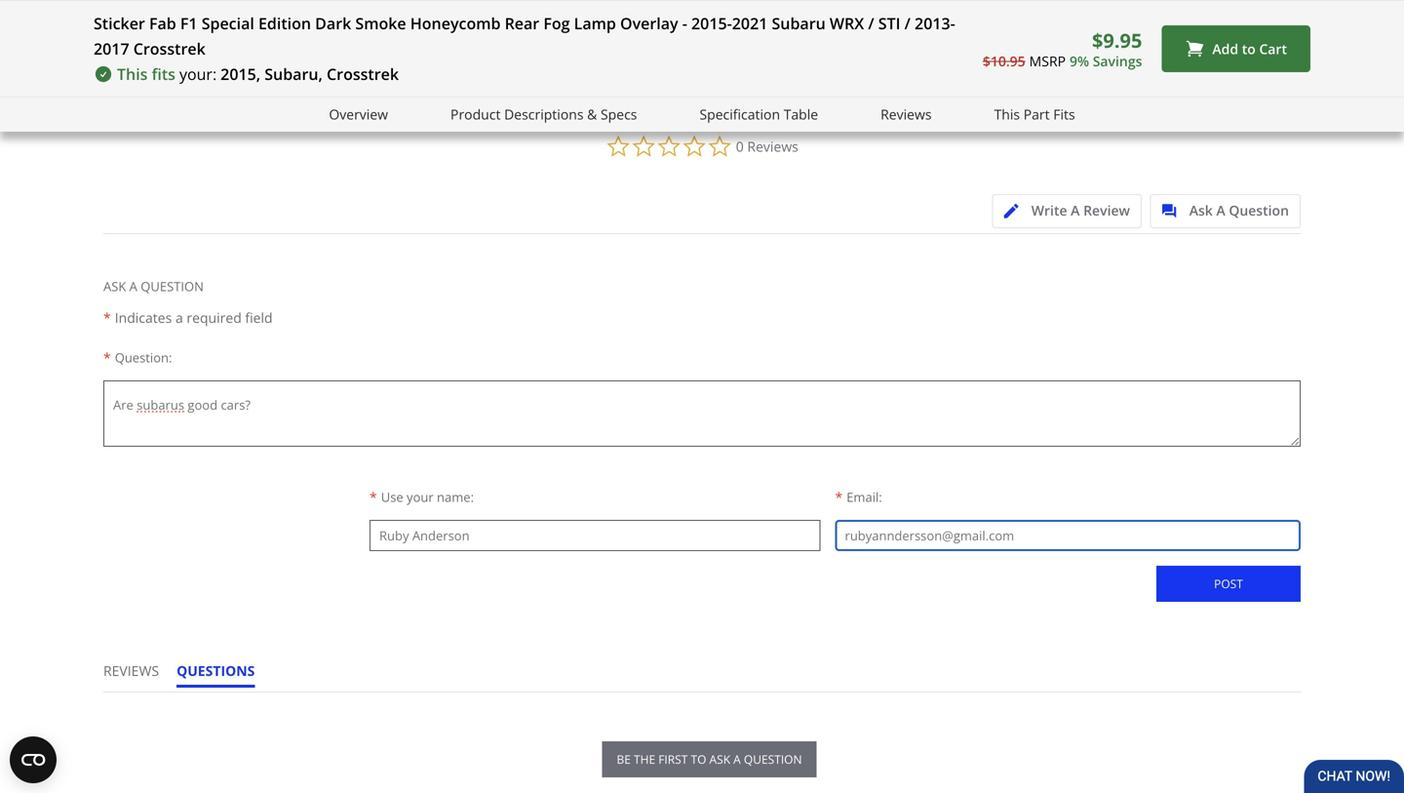 Task type: vqa. For each thing, say whether or not it's contained in the screenshot.
86
no



Task type: locate. For each thing, give the bounding box(es) containing it.
&
[[587, 105, 597, 123]]

6 star image from the left
[[392, 9, 406, 23]]

None field
[[370, 520, 821, 551], [836, 520, 1302, 551], [370, 520, 821, 551], [836, 520, 1302, 551]]

this left fits
[[117, 63, 148, 84]]

* email:
[[836, 488, 883, 506]]

this left part
[[995, 105, 1021, 123]]

4 star image from the left
[[363, 9, 377, 23]]

9 star image from the left
[[751, 9, 766, 23]]

0 horizontal spatial a
[[176, 308, 183, 327]]

1 horizontal spatial reviews
[[881, 105, 932, 123]]

the
[[634, 751, 656, 767]]

star image left subaru at the top right of the page
[[751, 9, 766, 23]]

a inside tab panel
[[129, 278, 137, 295]]

0 horizontal spatial (7)
[[220, 7, 233, 23]]

special
[[202, 13, 254, 34]]

required
[[187, 308, 242, 327]]

6 star image from the left
[[564, 9, 579, 23]]

first
[[659, 751, 688, 767]]

1 vertical spatial crosstrek
[[327, 63, 399, 84]]

1 total reviews element
[[707, 7, 863, 23], [1081, 7, 1237, 23]]

add to cart
[[1213, 39, 1288, 58]]

star image
[[146, 9, 161, 23], [176, 9, 190, 23], [333, 9, 348, 23], [348, 9, 363, 23], [377, 9, 392, 23], [392, 9, 406, 23], [535, 9, 550, 23], [550, 9, 564, 23], [751, 9, 766, 23], [894, 9, 909, 23]]

this fits your: 2015, subaru, crosstrek
[[117, 63, 399, 84]]

reviews
[[881, 105, 932, 123], [748, 137, 799, 156]]

star image right edition
[[348, 9, 363, 23]]

subaru,
[[265, 63, 323, 84]]

1 horizontal spatial (1)
[[1154, 7, 1168, 23]]

2015-
[[692, 13, 732, 34]]

* down ask
[[103, 308, 111, 327]]

table
[[784, 105, 819, 123]]

crosstrek
[[133, 38, 206, 59], [327, 63, 399, 84]]

9%
[[1070, 51, 1090, 70]]

a for ask
[[129, 278, 137, 295]]

specs
[[601, 105, 638, 123]]

a inside "dropdown button"
[[1217, 201, 1226, 220]]

1 star image from the left
[[161, 9, 176, 23]]

tab panel
[[103, 233, 1302, 628]]

write a review button
[[993, 194, 1142, 228]]

1 horizontal spatial /
[[905, 13, 911, 34]]

field
[[245, 308, 273, 327]]

overview
[[329, 105, 388, 123]]

a
[[176, 308, 183, 327], [734, 751, 741, 767]]

0 vertical spatial this
[[117, 63, 148, 84]]

star image
[[161, 9, 176, 23], [190, 9, 205, 23], [205, 9, 220, 23], [363, 9, 377, 23], [520, 9, 535, 23], [564, 9, 579, 23], [579, 9, 593, 23], [707, 9, 722, 23], [722, 9, 737, 23], [737, 9, 751, 23], [766, 9, 780, 23], [909, 9, 924, 23], [924, 9, 938, 23], [938, 9, 953, 23]]

1 7 total reviews element from the left
[[146, 7, 302, 23]]

reviews down sti
[[881, 105, 932, 123]]

a inside dropdown button
[[1071, 201, 1080, 220]]

write no frame image
[[1005, 204, 1029, 219]]

star image left smoke
[[333, 9, 348, 23]]

tab list
[[103, 661, 273, 692]]

questions
[[177, 661, 255, 680]]

review
[[1084, 201, 1131, 220]]

2 1 total reviews element from the left
[[1081, 7, 1237, 23]]

msrp
[[1030, 51, 1066, 70]]

0 horizontal spatial 1 total reviews element
[[707, 7, 863, 23]]

star image left lamp
[[535, 9, 550, 23]]

* for * indicates a required field
[[103, 308, 111, 327]]

7 star image from the left
[[579, 9, 593, 23]]

1 horizontal spatial to
[[1243, 39, 1256, 58]]

0 vertical spatial reviews
[[881, 105, 932, 123]]

(1)
[[780, 7, 794, 23], [1154, 7, 1168, 23]]

be
[[617, 751, 631, 767]]

none button inside tab panel
[[1157, 566, 1302, 602]]

overlay
[[621, 13, 679, 34]]

0 vertical spatial crosstrek
[[133, 38, 206, 59]]

ask
[[1190, 201, 1214, 220]]

* for * question:
[[103, 348, 111, 367]]

a right write
[[1071, 201, 1080, 220]]

to
[[1243, 39, 1256, 58], [691, 751, 707, 767]]

2 star image from the left
[[190, 9, 205, 23]]

0 vertical spatial a
[[176, 308, 183, 327]]

product
[[451, 105, 501, 123]]

* left use
[[370, 488, 377, 506]]

10 star image from the left
[[737, 9, 751, 23]]

a right "ask"
[[734, 751, 741, 767]]

* left question:
[[103, 348, 111, 367]]

reviews
[[103, 661, 159, 680]]

* question:
[[103, 348, 172, 367]]

2 (7) from the left
[[406, 7, 420, 23]]

reviews right 0
[[748, 137, 799, 156]]

a down question at the top of the page
[[176, 308, 183, 327]]

powered by
[[1199, 81, 1277, 99]]

11 total reviews element
[[894, 7, 1050, 23]]

* left email:
[[836, 488, 843, 506]]

crosstrek inside the sticker fab f1 special edition dark smoke honeycomb rear fog lamp overlay - 2015-2021 subaru wrx / sti / 2013- 2017 crosstrek
[[133, 38, 206, 59]]

1 horizontal spatial 7 total reviews element
[[333, 7, 489, 23]]

question
[[141, 278, 204, 295]]

1 horizontal spatial crosstrek
[[327, 63, 399, 84]]

overview link
[[329, 103, 388, 126]]

wrx
[[830, 13, 865, 34]]

a inside tab panel
[[176, 308, 183, 327]]

11 star image from the left
[[766, 9, 780, 23]]

your
[[407, 488, 434, 506]]

0 horizontal spatial crosstrek
[[133, 38, 206, 59]]

ask a question button
[[1151, 194, 1302, 228]]

0 horizontal spatial to
[[691, 751, 707, 767]]

2 7 total reviews element from the left
[[333, 7, 489, 23]]

(7) right f1
[[220, 7, 233, 23]]

to left "ask"
[[691, 751, 707, 767]]

* use your name:
[[370, 488, 474, 506]]

/ left sti
[[869, 13, 875, 34]]

(1) right "2021"
[[780, 7, 794, 23]]

star image left special
[[176, 9, 190, 23]]

1 vertical spatial a
[[734, 751, 741, 767]]

/ right sti
[[905, 13, 911, 34]]

0 horizontal spatial (1)
[[780, 7, 794, 23]]

2013-
[[915, 13, 956, 34]]

2015,
[[221, 63, 261, 84]]

1 horizontal spatial (7)
[[406, 7, 420, 23]]

None button
[[1157, 566, 1302, 602]]

1 horizontal spatial 1 total reviews element
[[1081, 7, 1237, 23]]

a right ask
[[129, 278, 137, 295]]

7 total reviews element for 12th star icon from right
[[146, 7, 302, 23]]

0 horizontal spatial this
[[117, 63, 148, 84]]

powered by link
[[1199, 81, 1311, 105]]

specification table link
[[700, 103, 819, 126]]

* for * use your name:
[[370, 488, 377, 506]]

question:
[[115, 349, 172, 366]]

star image left '2013-'
[[894, 9, 909, 23]]

star image right dark
[[377, 9, 392, 23]]

* for * email:
[[836, 488, 843, 506]]

this
[[117, 63, 148, 84], [995, 105, 1021, 123]]

a
[[1071, 201, 1080, 220], [1217, 201, 1226, 220], [129, 278, 137, 295]]

/
[[869, 13, 875, 34], [905, 13, 911, 34]]

7 total reviews element
[[146, 7, 302, 23], [333, 7, 489, 23]]

1 vertical spatial to
[[691, 751, 707, 767]]

(7)
[[220, 7, 233, 23], [406, 7, 420, 23]]

star image right rear
[[550, 9, 564, 23]]

* indicates a required field
[[103, 308, 273, 327]]

1 horizontal spatial a
[[1071, 201, 1080, 220]]

fog
[[544, 13, 570, 34]]

1 star image from the left
[[146, 9, 161, 23]]

(7) for sixth star image from left
[[406, 7, 420, 23]]

3 total reviews element
[[1268, 7, 1405, 23]]

2017
[[94, 38, 129, 59]]

crosstrek up fits
[[133, 38, 206, 59]]

None text field
[[103, 381, 1302, 447]]

1 horizontal spatial a
[[734, 751, 741, 767]]

to right add
[[1243, 39, 1256, 58]]

ask
[[710, 751, 731, 767]]

1 (7) from the left
[[220, 7, 233, 23]]

star image right sticker
[[146, 9, 161, 23]]

1 (1) from the left
[[780, 7, 794, 23]]

5 star image from the left
[[520, 9, 535, 23]]

write a review
[[1032, 201, 1131, 220]]

0 horizontal spatial 7 total reviews element
[[146, 7, 302, 23]]

(7) right smoke
[[406, 7, 420, 23]]

sticker
[[94, 13, 145, 34]]

this for this fits your: 2015, subaru, crosstrek
[[117, 63, 148, 84]]

crosstrek up the overview
[[327, 63, 399, 84]]

1 vertical spatial this
[[995, 105, 1021, 123]]

(1) up add to cart button
[[1154, 7, 1168, 23]]

a right ask at right
[[1217, 201, 1226, 220]]

7 star image from the left
[[535, 9, 550, 23]]

2 horizontal spatial a
[[1217, 201, 1226, 220]]

0 horizontal spatial /
[[869, 13, 875, 34]]

1 horizontal spatial this
[[995, 105, 1021, 123]]

$9.95
[[1093, 27, 1143, 53]]

fits
[[1054, 105, 1076, 123]]

0 horizontal spatial a
[[129, 278, 137, 295]]

be the first to ask a question
[[617, 751, 803, 767]]

0 horizontal spatial reviews
[[748, 137, 799, 156]]

1 1 total reviews element from the left
[[707, 7, 863, 23]]

star image left "honeycomb"
[[392, 9, 406, 23]]

write
[[1032, 201, 1068, 220]]



Task type: describe. For each thing, give the bounding box(es) containing it.
by
[[1258, 81, 1274, 99]]

(11)
[[967, 7, 988, 23]]

be the first to ask a question button
[[602, 741, 817, 778]]

this part fits link
[[995, 103, 1076, 126]]

use
[[381, 488, 404, 506]]

indicates
[[115, 308, 172, 327]]

dark
[[315, 13, 351, 34]]

$9.95 $10.95 msrp 9% savings
[[983, 27, 1143, 70]]

(8)
[[593, 7, 607, 23]]

7 total reviews element for sixth star image from left
[[333, 7, 489, 23]]

add
[[1213, 39, 1239, 58]]

13 star image from the left
[[924, 9, 938, 23]]

reviews link
[[881, 103, 932, 126]]

lamp
[[574, 13, 616, 34]]

-
[[683, 13, 688, 34]]

tab list containing reviews
[[103, 661, 273, 692]]

8 star image from the left
[[550, 9, 564, 23]]

name:
[[437, 488, 474, 506]]

8 total reviews element
[[520, 7, 676, 23]]

(3)
[[1341, 7, 1355, 23]]

5 star image from the left
[[377, 9, 392, 23]]

product descriptions & specs link
[[451, 103, 638, 126]]

a inside be the first to ask a question button
[[734, 751, 741, 767]]

fab
[[149, 13, 176, 34]]

smoke
[[356, 13, 406, 34]]

0
[[736, 137, 744, 156]]

this for this part fits
[[995, 105, 1021, 123]]

4 star image from the left
[[348, 9, 363, 23]]

fits
[[152, 63, 176, 84]]

sticker fab f1 special edition dark smoke honeycomb rear fog lamp overlay - 2015-2021 subaru wrx / sti / 2013- 2017 crosstrek
[[94, 13, 956, 59]]

descriptions
[[504, 105, 584, 123]]

2 star image from the left
[[176, 9, 190, 23]]

1 vertical spatial reviews
[[748, 137, 799, 156]]

powered
[[1199, 81, 1255, 99]]

ask a question
[[1190, 201, 1290, 220]]

3 star image from the left
[[205, 9, 220, 23]]

product descriptions & specs
[[451, 105, 638, 123]]

savings
[[1093, 51, 1143, 70]]

part
[[1024, 105, 1050, 123]]

9 star image from the left
[[722, 9, 737, 23]]

f1
[[180, 13, 198, 34]]

rear
[[505, 13, 540, 34]]

question
[[744, 751, 803, 767]]

a for write
[[1071, 201, 1080, 220]]

sti
[[879, 13, 901, 34]]

2021
[[732, 13, 768, 34]]

question
[[1230, 201, 1290, 220]]

specification table
[[700, 105, 819, 123]]

1 / from the left
[[869, 13, 875, 34]]

0 reviews
[[736, 137, 799, 156]]

open widget image
[[10, 737, 57, 783]]

your:
[[179, 63, 217, 84]]

3 star image from the left
[[333, 9, 348, 23]]

14 star image from the left
[[938, 9, 953, 23]]

ask
[[103, 278, 126, 295]]

(7) for 12th star icon from right
[[220, 7, 233, 23]]

edition
[[259, 13, 311, 34]]

email:
[[847, 488, 883, 506]]

ask a question
[[103, 278, 204, 295]]

a for ask
[[1217, 201, 1226, 220]]

honeycomb
[[411, 13, 501, 34]]

this part fits
[[995, 105, 1076, 123]]

2 / from the left
[[905, 13, 911, 34]]

cart
[[1260, 39, 1288, 58]]

add to cart button
[[1162, 25, 1311, 72]]

0 vertical spatial to
[[1243, 39, 1256, 58]]

8 star image from the left
[[707, 9, 722, 23]]

12 star image from the left
[[909, 9, 924, 23]]

tab panel containing *
[[103, 233, 1302, 628]]

$10.95
[[983, 51, 1026, 70]]

dialog image
[[1163, 204, 1187, 219]]

specification
[[700, 105, 781, 123]]

10 star image from the left
[[894, 9, 909, 23]]

subaru
[[772, 13, 826, 34]]

2 (1) from the left
[[1154, 7, 1168, 23]]



